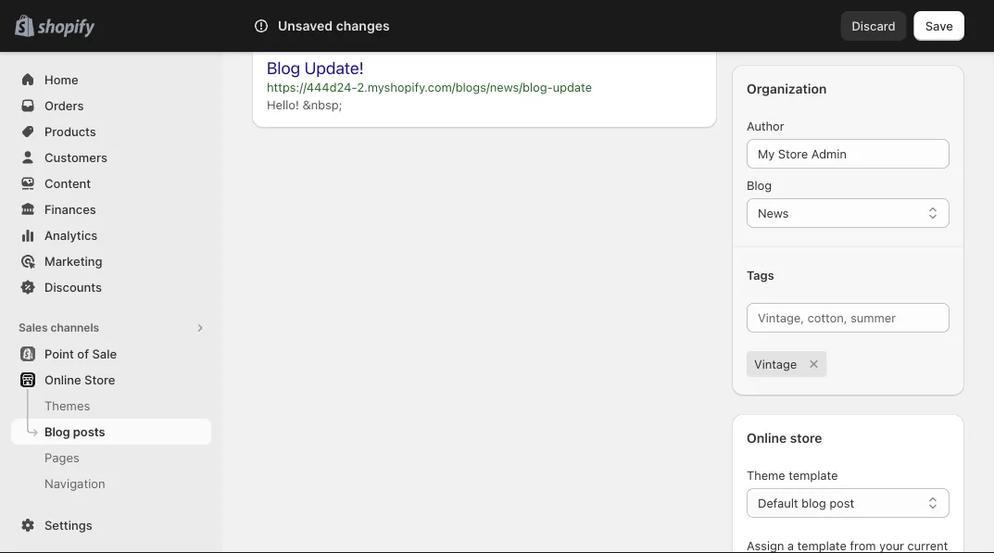 Task type: locate. For each thing, give the bounding box(es) containing it.
preferences
[[45, 503, 113, 517]]

settings
[[45, 518, 92, 533]]

1 vertical spatial online
[[45, 373, 81, 387]]

online store link
[[260, 20, 330, 39], [11, 367, 211, 393]]

pages link
[[11, 445, 211, 471]]

online down point
[[45, 373, 81, 387]]

unsaved
[[278, 18, 333, 34]]

marketing
[[45, 254, 102, 268]]

analytics
[[45, 228, 98, 242]]

sales channels button
[[11, 315, 211, 341]]

posts
[[73, 425, 105, 439]]

discard button
[[841, 11, 908, 41]]

shopify image
[[37, 19, 95, 38]]

1 vertical spatial online store link
[[11, 367, 211, 393]]

online left changes
[[260, 22, 296, 37]]

1 horizontal spatial store
[[299, 22, 330, 37]]

1 vertical spatial online store
[[45, 373, 115, 387]]

online store link left changes
[[260, 20, 330, 39]]

online store left changes
[[260, 22, 330, 37]]

navigation
[[45, 477, 105, 491]]

discounts
[[45, 280, 102, 294]]

changes
[[336, 18, 390, 34]]

products link
[[11, 119, 211, 145]]

0 horizontal spatial online store
[[45, 373, 115, 387]]

home link
[[11, 67, 211, 93]]

1 horizontal spatial online store link
[[260, 20, 330, 39]]

0 vertical spatial online store link
[[260, 20, 330, 39]]

point of sale button
[[0, 341, 223, 367]]

blog posts
[[45, 425, 105, 439]]

home
[[45, 72, 78, 87]]

store right search
[[299, 22, 330, 37]]

0 horizontal spatial online store link
[[11, 367, 211, 393]]

finances
[[45, 202, 96, 217]]

0 vertical spatial online
[[260, 22, 296, 37]]

online store down point of sale
[[45, 373, 115, 387]]

discounts link
[[11, 274, 211, 300]]

store down sale
[[84, 373, 115, 387]]

finances link
[[11, 197, 211, 223]]

online
[[260, 22, 296, 37], [45, 373, 81, 387]]

point of sale
[[45, 347, 117, 361]]

online store
[[260, 22, 330, 37], [45, 373, 115, 387]]

unsaved changes
[[278, 18, 390, 34]]

1 vertical spatial store
[[84, 373, 115, 387]]

store
[[299, 22, 330, 37], [84, 373, 115, 387]]

customers link
[[11, 145, 211, 171]]

save
[[926, 19, 954, 33]]

0 horizontal spatial store
[[84, 373, 115, 387]]

1 horizontal spatial online
[[260, 22, 296, 37]]

online store link down sale
[[11, 367, 211, 393]]

0 vertical spatial online store
[[260, 22, 330, 37]]



Task type: vqa. For each thing, say whether or not it's contained in the screenshot.
"Home"
yes



Task type: describe. For each thing, give the bounding box(es) containing it.
0 vertical spatial store
[[299, 22, 330, 37]]

settings link
[[11, 513, 211, 539]]

navigation link
[[11, 471, 211, 497]]

blog posts link
[[11, 419, 211, 445]]

of
[[77, 347, 89, 361]]

pages
[[45, 451, 80, 465]]

customers
[[45, 150, 108, 165]]

preferences link
[[11, 497, 211, 523]]

sales channels
[[19, 321, 99, 335]]

marketing link
[[11, 249, 211, 274]]

discard
[[853, 19, 896, 33]]

point
[[45, 347, 74, 361]]

orders
[[45, 98, 84, 113]]

themes link
[[11, 393, 211, 419]]

themes
[[45, 399, 90, 413]]

save button
[[915, 11, 965, 41]]

orders link
[[11, 93, 211, 119]]

point of sale link
[[11, 341, 211, 367]]

blog
[[45, 425, 70, 439]]

1 horizontal spatial online store
[[260, 22, 330, 37]]

sales
[[19, 321, 48, 335]]

channels
[[51, 321, 99, 335]]

content
[[45, 176, 91, 191]]

sale
[[92, 347, 117, 361]]

analytics link
[[11, 223, 211, 249]]

search button
[[229, 11, 766, 41]]

content link
[[11, 171, 211, 197]]

0 horizontal spatial online
[[45, 373, 81, 387]]

products
[[45, 124, 96, 139]]

search
[[259, 19, 298, 33]]



